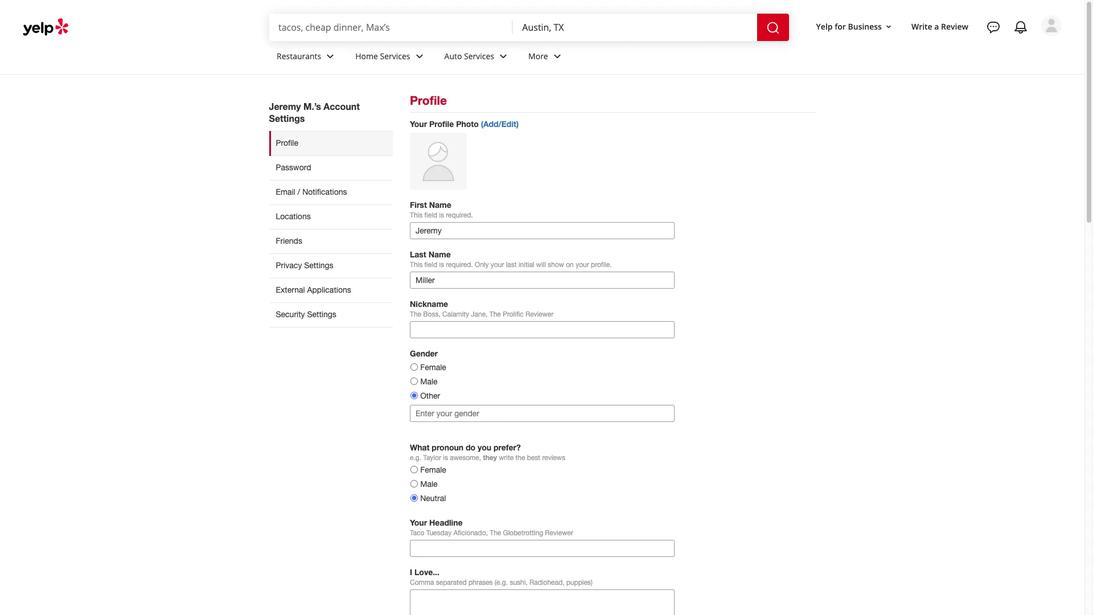 Task type: vqa. For each thing, say whether or not it's contained in the screenshot.
$$$
no



Task type: locate. For each thing, give the bounding box(es) containing it.
field
[[425, 211, 437, 219], [425, 261, 437, 269]]

field for last
[[425, 261, 437, 269]]

1 female radio from the top
[[411, 363, 418, 371]]

security settings link
[[269, 302, 393, 327]]

taylor
[[423, 454, 441, 462]]

24 chevron down v2 image right auto services
[[497, 49, 510, 63]]

name right first
[[429, 200, 452, 210]]

required.
[[446, 211, 473, 219], [446, 261, 473, 269]]

1 vertical spatial male radio
[[411, 480, 418, 488]]

0 vertical spatial name
[[429, 200, 452, 210]]

First Name text field
[[410, 222, 675, 239]]

initial
[[519, 261, 535, 269]]

1 24 chevron down v2 image from the left
[[324, 49, 337, 63]]

1 required. from the top
[[446, 211, 473, 219]]

first name this field is required.
[[410, 200, 473, 219]]

settings
[[269, 113, 305, 124], [304, 261, 334, 270], [307, 310, 337, 319]]

male for 2nd male option
[[420, 480, 438, 489]]

2 male from the top
[[420, 480, 438, 489]]

1 horizontal spatial your
[[576, 261, 589, 269]]

a
[[935, 21, 940, 32]]

24 chevron down v2 image for more
[[551, 49, 564, 63]]

None field
[[279, 21, 504, 34], [522, 21, 748, 34]]

your left photo
[[410, 119, 427, 129]]

male radio up other radio
[[411, 378, 418, 385]]

2 vertical spatial settings
[[307, 310, 337, 319]]

1 vertical spatial this
[[410, 261, 423, 269]]

show
[[548, 261, 564, 269]]

1 this from the top
[[410, 211, 423, 219]]

restaurants
[[277, 50, 321, 61]]

settings up external applications on the top of the page
[[304, 261, 334, 270]]

services right auto
[[464, 50, 494, 61]]

24 chevron down v2 image inside 'more' 'link'
[[551, 49, 564, 63]]

phrases
[[469, 579, 493, 587]]

24 chevron down v2 image left auto
[[413, 49, 426, 63]]

this
[[410, 211, 423, 219], [410, 261, 423, 269]]

1 male radio from the top
[[411, 378, 418, 385]]

male up "neutral"
[[420, 480, 438, 489]]

services for auto services
[[464, 50, 494, 61]]

24 chevron down v2 image inside auto services link
[[497, 49, 510, 63]]

reviewer up your headline text field
[[545, 529, 573, 537]]

reviews
[[543, 454, 566, 462]]

name for last
[[429, 249, 451, 259]]

0 vertical spatial male radio
[[411, 378, 418, 385]]

1 vertical spatial female radio
[[411, 466, 418, 473]]

2 none field from the left
[[522, 21, 748, 34]]

female down gender
[[420, 363, 446, 372]]

e.g.
[[410, 454, 422, 462]]

1 vertical spatial is
[[439, 261, 444, 269]]

male radio up neutral option
[[411, 480, 418, 488]]

globetrotting
[[503, 529, 543, 537]]

your right on
[[576, 261, 589, 269]]

Male radio
[[411, 378, 418, 385], [411, 480, 418, 488]]

1 none field from the left
[[279, 21, 504, 34]]

you
[[478, 443, 492, 452]]

24 chevron down v2 image
[[413, 49, 426, 63], [551, 49, 564, 63]]

1 vertical spatial name
[[429, 249, 451, 259]]

home
[[356, 50, 378, 61]]

0 vertical spatial required.
[[446, 211, 473, 219]]

friends link
[[269, 229, 393, 253]]

0 horizontal spatial 24 chevron down v2 image
[[324, 49, 337, 63]]

prefer?
[[494, 443, 521, 452]]

1 vertical spatial required.
[[446, 261, 473, 269]]

field inside last name this field is required. only your last initial will show on your profile.
[[425, 261, 437, 269]]

2 your from the top
[[410, 518, 427, 527]]

0 vertical spatial profile
[[410, 93, 447, 108]]

1 vertical spatial settings
[[304, 261, 334, 270]]

Female radio
[[411, 363, 418, 371], [411, 466, 418, 473]]

is inside what pronoun do you prefer? e.g. taylor is awesome, they write the best reviews
[[443, 454, 448, 462]]

1 vertical spatial reviewer
[[545, 529, 573, 537]]

2 female radio from the top
[[411, 466, 418, 473]]

auto services link
[[435, 41, 519, 74]]

2 field from the top
[[425, 261, 437, 269]]

Nickname text field
[[410, 321, 675, 338]]

required. inside last name this field is required. only your last initial will show on your profile.
[[446, 261, 473, 269]]

Near text field
[[522, 21, 748, 34]]

none field up 'business categories' element
[[522, 21, 748, 34]]

2 this from the top
[[410, 261, 423, 269]]

1 vertical spatial male
[[420, 480, 438, 489]]

locations link
[[269, 204, 393, 229]]

0 vertical spatial reviewer
[[526, 310, 554, 318]]

this down first
[[410, 211, 423, 219]]

0 vertical spatial field
[[425, 211, 437, 219]]

none field up home services
[[279, 21, 504, 34]]

is for last
[[439, 261, 444, 269]]

name right last
[[429, 249, 451, 259]]

1 vertical spatial female
[[420, 465, 446, 474]]

profile up your profile photo (add/edit)
[[410, 93, 447, 108]]

password link
[[269, 155, 393, 180]]

your inside your headline taco tuesday aficionado, the globetrotting reviewer
[[410, 518, 427, 527]]

email / notifications link
[[269, 180, 393, 204]]

settings down applications
[[307, 310, 337, 319]]

more
[[529, 50, 548, 61]]

your
[[491, 261, 504, 269], [576, 261, 589, 269]]

reviewer inside your headline taco tuesday aficionado, the globetrotting reviewer
[[545, 529, 573, 537]]

1 horizontal spatial 24 chevron down v2 image
[[497, 49, 510, 63]]

male up other
[[420, 377, 438, 386]]

the right the aficionado,
[[490, 529, 501, 537]]

24 chevron down v2 image inside 'restaurants' link
[[324, 49, 337, 63]]

more link
[[519, 41, 573, 74]]

locations
[[276, 212, 311, 221]]

restaurants link
[[268, 41, 346, 74]]

what pronoun do you prefer? e.g. taylor is awesome, they write the best reviews
[[410, 443, 566, 462]]

your profile photo (add/edit)
[[410, 119, 519, 129]]

24 chevron down v2 image right "restaurants"
[[324, 49, 337, 63]]

2 required. from the top
[[446, 261, 473, 269]]

settings for privacy
[[304, 261, 334, 270]]

account
[[324, 101, 360, 112]]

required. inside first name this field is required.
[[446, 211, 473, 219]]

this inside first name this field is required.
[[410, 211, 423, 219]]

female down taylor
[[420, 465, 446, 474]]

field inside first name this field is required.
[[425, 211, 437, 219]]

0 vertical spatial this
[[410, 211, 423, 219]]

0 horizontal spatial none field
[[279, 21, 504, 34]]

home services link
[[346, 41, 435, 74]]

Your Headline text field
[[410, 540, 675, 557]]

this for last
[[410, 261, 423, 269]]

0 vertical spatial female
[[420, 363, 446, 372]]

24 chevron down v2 image for restaurants
[[324, 49, 337, 63]]

2 services from the left
[[464, 50, 494, 61]]

1 vertical spatial your
[[410, 518, 427, 527]]

24 chevron down v2 image right more
[[551, 49, 564, 63]]

male
[[420, 377, 438, 386], [420, 480, 438, 489]]

2 24 chevron down v2 image from the left
[[497, 49, 510, 63]]

1 male from the top
[[420, 377, 438, 386]]

0 vertical spatial female radio
[[411, 363, 418, 371]]

what
[[410, 443, 430, 452]]

1 24 chevron down v2 image from the left
[[413, 49, 426, 63]]

is inside last name this field is required. only your last initial will show on your profile.
[[439, 261, 444, 269]]

settings inside jeremy m.'s account settings
[[269, 113, 305, 124]]

name
[[429, 200, 452, 210], [429, 249, 451, 259]]

profile left photo
[[429, 119, 454, 129]]

field down last
[[425, 261, 437, 269]]

24 chevron down v2 image for auto services
[[497, 49, 510, 63]]

profile
[[410, 93, 447, 108], [429, 119, 454, 129], [276, 138, 298, 148]]

2 your from the left
[[576, 261, 589, 269]]

jeremy m. image
[[1042, 15, 1062, 36]]

settings down 'jeremy'
[[269, 113, 305, 124]]

on
[[566, 261, 574, 269]]

awesome,
[[450, 454, 481, 462]]

Enter your gender text field
[[410, 405, 675, 422]]

24 chevron down v2 image
[[324, 49, 337, 63], [497, 49, 510, 63]]

email / notifications
[[276, 187, 347, 196]]

the inside your headline taco tuesday aficionado, the globetrotting reviewer
[[490, 529, 501, 537]]

Find text field
[[279, 21, 504, 34]]

only
[[475, 261, 489, 269]]

is inside first name this field is required.
[[439, 211, 444, 219]]

name inside last name this field is required. only your last initial will show on your profile.
[[429, 249, 451, 259]]

0 vertical spatial male
[[420, 377, 438, 386]]

0 horizontal spatial 24 chevron down v2 image
[[413, 49, 426, 63]]

messages image
[[987, 21, 1001, 34]]

female radio down e.g.
[[411, 466, 418, 473]]

puppies)
[[567, 579, 593, 587]]

your
[[410, 119, 427, 129], [410, 518, 427, 527]]

settings for security
[[307, 310, 337, 319]]

1 services from the left
[[380, 50, 410, 61]]

0 vertical spatial your
[[410, 119, 427, 129]]

reviewer up nickname text field
[[526, 310, 554, 318]]

jeremy
[[269, 101, 301, 112]]

0 vertical spatial settings
[[269, 113, 305, 124]]

1 vertical spatial field
[[425, 261, 437, 269]]

external applications
[[276, 285, 351, 294]]

your for your profile photo (add/edit)
[[410, 119, 427, 129]]

1 horizontal spatial 24 chevron down v2 image
[[551, 49, 564, 63]]

reviewer inside 'nickname the boss, calamity jane, the prolific reviewer'
[[526, 310, 554, 318]]

24 chevron down v2 image for home services
[[413, 49, 426, 63]]

first
[[410, 200, 427, 210]]

profile up password
[[276, 138, 298, 148]]

field for first
[[425, 211, 437, 219]]

0 vertical spatial is
[[439, 211, 444, 219]]

1 horizontal spatial services
[[464, 50, 494, 61]]

write
[[912, 21, 933, 32]]

nickname
[[410, 299, 448, 309]]

2 vertical spatial is
[[443, 454, 448, 462]]

None search field
[[269, 14, 791, 41]]

reviewer
[[526, 310, 554, 318], [545, 529, 573, 537]]

1 your from the top
[[410, 119, 427, 129]]

required. for last
[[446, 261, 473, 269]]

2 24 chevron down v2 image from the left
[[551, 49, 564, 63]]

the right jane,
[[490, 310, 501, 318]]

settings inside 'link'
[[304, 261, 334, 270]]

this down last
[[410, 261, 423, 269]]

field down first
[[425, 211, 437, 219]]

other
[[420, 391, 440, 400]]

required. for first
[[446, 211, 473, 219]]

is
[[439, 211, 444, 219], [439, 261, 444, 269], [443, 454, 448, 462]]

privacy settings
[[276, 261, 334, 270]]

1 horizontal spatial none field
[[522, 21, 748, 34]]

0 horizontal spatial services
[[380, 50, 410, 61]]

your for your headline taco tuesday aficionado, the globetrotting reviewer
[[410, 518, 427, 527]]

best
[[527, 454, 541, 462]]

last
[[410, 249, 427, 259]]

the
[[410, 310, 422, 318], [490, 310, 501, 318], [490, 529, 501, 537]]

1 female from the top
[[420, 363, 446, 372]]

last name this field is required. only your last initial will show on your profile.
[[410, 249, 612, 269]]

female radio down gender
[[411, 363, 418, 371]]

your left last
[[491, 261, 504, 269]]

security settings
[[276, 310, 337, 319]]

1 field from the top
[[425, 211, 437, 219]]

services right "home" at the top left of page
[[380, 50, 410, 61]]

name inside first name this field is required.
[[429, 200, 452, 210]]

this inside last name this field is required. only your last initial will show on your profile.
[[410, 261, 423, 269]]

sushi,
[[510, 579, 528, 587]]

your up taco
[[410, 518, 427, 527]]

0 horizontal spatial your
[[491, 261, 504, 269]]

1 vertical spatial profile
[[429, 119, 454, 129]]

notifications image
[[1014, 21, 1028, 34]]

services
[[380, 50, 410, 61], [464, 50, 494, 61]]

24 chevron down v2 image inside home services link
[[413, 49, 426, 63]]



Task type: describe. For each thing, give the bounding box(es) containing it.
taco
[[410, 529, 425, 537]]

for
[[835, 21, 846, 32]]

notifications
[[303, 187, 347, 196]]

aficionado,
[[454, 529, 488, 537]]

/
[[298, 187, 300, 196]]

none field near
[[522, 21, 748, 34]]

2 vertical spatial profile
[[276, 138, 298, 148]]

love...
[[415, 567, 440, 577]]

(add/edit)
[[481, 119, 519, 129]]

photo
[[456, 119, 479, 129]]

services for home services
[[380, 50, 410, 61]]

Neutral radio
[[411, 494, 418, 502]]

they
[[483, 453, 497, 462]]

email
[[276, 187, 295, 196]]

do
[[466, 443, 476, 452]]

i love... comma separated phrases (e.g. sushi, radiohead, puppies)
[[410, 567, 593, 587]]

male for second male option from the bottom
[[420, 377, 438, 386]]

auto services
[[445, 50, 494, 61]]

external applications link
[[269, 278, 393, 302]]

business
[[848, 21, 882, 32]]

this for first
[[410, 211, 423, 219]]

comma
[[410, 579, 434, 587]]

yelp for business
[[817, 21, 882, 32]]

neutral
[[420, 494, 446, 503]]

pronoun
[[432, 443, 464, 452]]

nickname the boss, calamity jane, the prolific reviewer
[[410, 299, 554, 318]]

the for headline
[[490, 529, 501, 537]]

the left boss,
[[410, 310, 422, 318]]

headline
[[429, 518, 463, 527]]

(add/edit) link
[[481, 119, 519, 129]]

auto
[[445, 50, 462, 61]]

prolific
[[503, 310, 524, 318]]

will
[[536, 261, 546, 269]]

search image
[[766, 21, 780, 35]]

calamity
[[443, 310, 469, 318]]

the for the
[[490, 310, 501, 318]]

applications
[[307, 285, 351, 294]]

tuesday
[[426, 529, 452, 537]]

none field find
[[279, 21, 504, 34]]

your headline taco tuesday aficionado, the globetrotting reviewer
[[410, 518, 573, 537]]

reviewer for the
[[526, 310, 554, 318]]

boss,
[[423, 310, 441, 318]]

radiohead,
[[530, 579, 565, 587]]

business categories element
[[268, 41, 1062, 74]]

privacy
[[276, 261, 302, 270]]

write a review link
[[907, 16, 973, 37]]

yelp
[[817, 21, 833, 32]]

I Love... text field
[[410, 590, 675, 615]]

1 your from the left
[[491, 261, 504, 269]]

Other radio
[[411, 392, 418, 399]]

separated
[[436, 579, 467, 587]]

2 female from the top
[[420, 465, 446, 474]]

privacy settings link
[[269, 253, 393, 278]]

(e.g.
[[495, 579, 508, 587]]

2 male radio from the top
[[411, 480, 418, 488]]

jane,
[[471, 310, 488, 318]]

profile.
[[591, 261, 612, 269]]

write
[[499, 454, 514, 462]]

home services
[[356, 50, 410, 61]]

16 chevron down v2 image
[[885, 22, 894, 31]]

reviewer for headline
[[545, 529, 573, 537]]

jeremy m.'s account settings
[[269, 101, 360, 124]]

password
[[276, 163, 311, 172]]

profile link
[[269, 131, 393, 155]]

name for first
[[429, 200, 452, 210]]

i
[[410, 567, 412, 577]]

the
[[516, 454, 525, 462]]

external
[[276, 285, 305, 294]]

Last Name text field
[[410, 272, 675, 289]]

m.'s
[[304, 101, 321, 112]]

yelp for business button
[[812, 16, 898, 37]]

last
[[506, 261, 517, 269]]

friends
[[276, 236, 302, 245]]

gender
[[410, 349, 438, 358]]

security
[[276, 310, 305, 319]]

user actions element
[[807, 14, 1078, 84]]

is for first
[[439, 211, 444, 219]]

write a review
[[912, 21, 969, 32]]

review
[[942, 21, 969, 32]]



